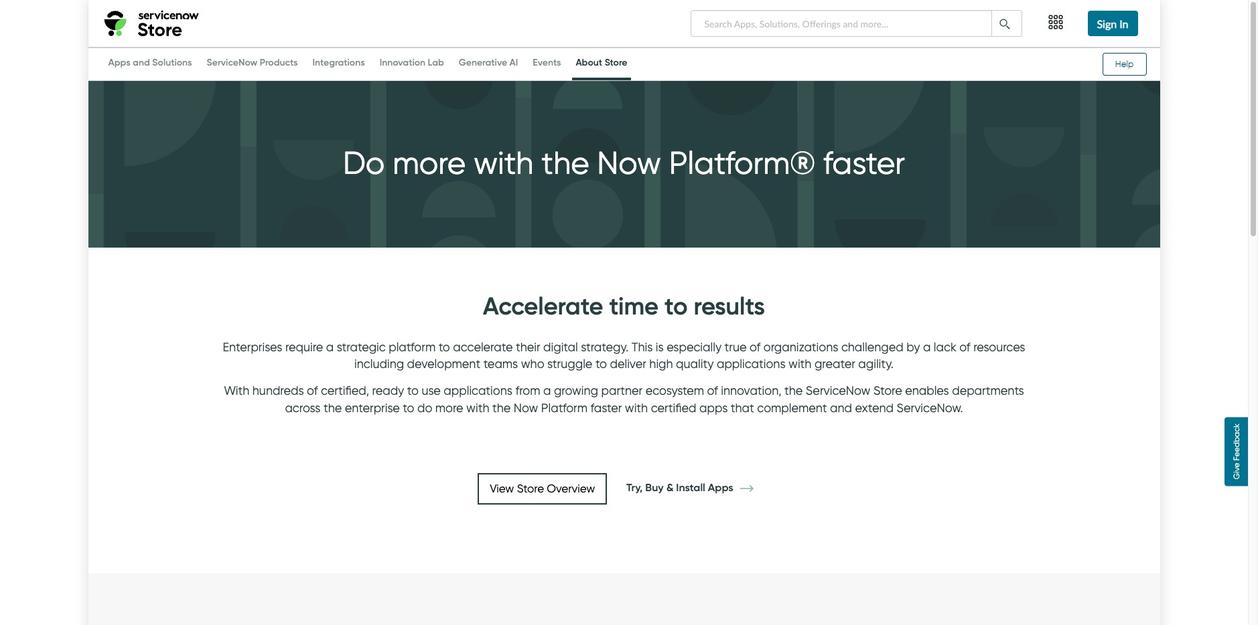 Task type: vqa. For each thing, say whether or not it's contained in the screenshot.
lack
yes



Task type: locate. For each thing, give the bounding box(es) containing it.
of right lack
[[960, 340, 971, 355]]

to right 'time'
[[665, 292, 688, 322]]

to left do
[[403, 401, 414, 416]]

is
[[656, 340, 664, 355]]

tab list containing apps and solutions
[[102, 50, 634, 80]]

apps right 'install' at the right
[[708, 481, 734, 495]]

0 vertical spatial faster
[[823, 144, 905, 182]]

applications inside enterprises require a strategic platform to accelerate their digital strategy. this is especially true of organizations challenged by a lack of resources including development teams who struggle to deliver high quality applications with greater agility.
[[717, 357, 786, 372]]

1 horizontal spatial applications
[[717, 357, 786, 372]]

development
[[407, 357, 481, 372]]

quality
[[676, 357, 714, 372]]

0 vertical spatial now
[[597, 144, 661, 182]]

1 horizontal spatial a
[[544, 384, 551, 399]]

strategy.
[[581, 340, 629, 355]]

store for about store
[[605, 56, 628, 68]]

1 vertical spatial faster
[[591, 401, 622, 416]]

0 vertical spatial store
[[605, 56, 628, 68]]

a inside with hundreds of certified, ready to use applications from a growing partner ecosystem of innovation, the servicenow store enables departments across the enterprise to do more with the now platform faster with certified apps that complement and extend servicenow.
[[544, 384, 551, 399]]

0 horizontal spatial store
[[517, 483, 544, 496]]

store inside button
[[517, 483, 544, 496]]

apps
[[700, 401, 728, 416]]

store up extend
[[874, 384, 903, 399]]

store inside 'link'
[[605, 56, 628, 68]]

1 horizontal spatial store
[[605, 56, 628, 68]]

to
[[665, 292, 688, 322], [439, 340, 450, 355], [596, 357, 607, 372], [407, 384, 419, 399], [403, 401, 414, 416]]

store
[[605, 56, 628, 68], [874, 384, 903, 399], [517, 483, 544, 496]]

more inside with hundreds of certified, ready to use applications from a growing partner ecosystem of innovation, the servicenow store enables departments across the enterprise to do more with the now platform faster with certified apps that complement and extend servicenow.
[[435, 401, 464, 416]]

do
[[417, 401, 432, 416]]

apps
[[108, 56, 130, 68], [708, 481, 734, 495]]

ecosystem
[[646, 384, 704, 399]]

a right from
[[544, 384, 551, 399]]

partner
[[602, 384, 643, 399]]

teams
[[484, 357, 518, 372]]

of right the true
[[750, 340, 761, 355]]

a
[[326, 340, 334, 355], [923, 340, 931, 355], [544, 384, 551, 399]]

require
[[285, 340, 323, 355]]

extend
[[855, 401, 894, 416]]

servicenow down greater at the bottom
[[806, 384, 871, 399]]

integrations link
[[309, 56, 368, 78]]

and left solutions
[[133, 56, 150, 68]]

0 vertical spatial apps
[[108, 56, 130, 68]]

servicenow products link
[[203, 56, 301, 78]]

1 vertical spatial more
[[435, 401, 464, 416]]

0 horizontal spatial faster
[[591, 401, 622, 416]]

innovation lab
[[380, 56, 444, 68]]

the
[[542, 144, 590, 182], [785, 384, 803, 399], [324, 401, 342, 416], [493, 401, 511, 416]]

view
[[490, 483, 514, 496]]

deliver
[[610, 357, 647, 372]]

1 horizontal spatial faster
[[823, 144, 905, 182]]

0 horizontal spatial a
[[326, 340, 334, 355]]

growing
[[554, 384, 599, 399]]

1 horizontal spatial servicenow
[[806, 384, 871, 399]]

more
[[393, 144, 466, 182], [435, 401, 464, 416]]

platform®
[[669, 144, 816, 182]]

use
[[422, 384, 441, 399]]

by
[[907, 340, 920, 355]]

ready
[[372, 384, 404, 399]]

apps down servicenow store home image
[[108, 56, 130, 68]]

generative
[[459, 56, 507, 68]]

1 horizontal spatial apps
[[708, 481, 734, 495]]

agility.
[[859, 357, 894, 372]]

1 vertical spatial and
[[830, 401, 852, 416]]

try, buy & install apps
[[627, 481, 734, 495]]

apps and solutions
[[108, 56, 192, 68]]

a right by
[[923, 340, 931, 355]]

applications down teams
[[444, 384, 513, 399]]

with
[[474, 144, 534, 182], [789, 357, 812, 372], [467, 401, 490, 416], [625, 401, 648, 416]]

of
[[750, 340, 761, 355], [960, 340, 971, 355], [307, 384, 318, 399], [707, 384, 718, 399]]

1 horizontal spatial now
[[597, 144, 661, 182]]

servicenow
[[207, 56, 258, 68], [806, 384, 871, 399]]

0 horizontal spatial applications
[[444, 384, 513, 399]]

1 vertical spatial servicenow
[[806, 384, 871, 399]]

0 horizontal spatial servicenow
[[207, 56, 258, 68]]

digital
[[544, 340, 578, 355]]

this
[[632, 340, 653, 355]]

struggle
[[548, 357, 593, 372]]

faster
[[823, 144, 905, 182], [591, 401, 622, 416]]

and left extend
[[830, 401, 852, 416]]

1 horizontal spatial and
[[830, 401, 852, 416]]

store right about
[[605, 56, 628, 68]]

innovation lab link
[[376, 56, 448, 78]]

servicenow.
[[897, 401, 963, 416]]

2 vertical spatial store
[[517, 483, 544, 496]]

1 vertical spatial store
[[874, 384, 903, 399]]

servicenow left products
[[207, 56, 258, 68]]

1 vertical spatial applications
[[444, 384, 513, 399]]

applications
[[717, 357, 786, 372], [444, 384, 513, 399]]

tab list
[[102, 50, 634, 80]]

1 vertical spatial now
[[514, 401, 538, 416]]

who
[[521, 357, 545, 372]]

now
[[597, 144, 661, 182], [514, 401, 538, 416]]

0 vertical spatial applications
[[717, 357, 786, 372]]

with hundreds of certified, ready to use applications from a growing partner ecosystem of innovation, the servicenow store enables departments across the enterprise to do more with the now platform faster with certified apps that complement and extend servicenow.
[[224, 384, 1025, 416]]

and
[[133, 56, 150, 68], [830, 401, 852, 416]]

applications down the true
[[717, 357, 786, 372]]

solutions
[[152, 56, 192, 68]]

accelerate time to results
[[483, 292, 765, 322]]

and inside with hundreds of certified, ready to use applications from a growing partner ecosystem of innovation, the servicenow store enables departments across the enterprise to do more with the now platform faster with certified apps that complement and extend servicenow.
[[830, 401, 852, 416]]

more right the do
[[393, 144, 466, 182]]

to down strategy.
[[596, 357, 607, 372]]

store right view
[[517, 483, 544, 496]]

from
[[516, 384, 540, 399]]

applications inside with hundreds of certified, ready to use applications from a growing partner ecosystem of innovation, the servicenow store enables departments across the enterprise to do more with the now platform faster with certified apps that complement and extend servicenow.
[[444, 384, 513, 399]]

0 horizontal spatial now
[[514, 401, 538, 416]]

1 vertical spatial apps
[[708, 481, 734, 495]]

0 vertical spatial and
[[133, 56, 150, 68]]

more right do
[[435, 401, 464, 416]]

a right require
[[326, 340, 334, 355]]

of up the apps
[[707, 384, 718, 399]]

events link
[[530, 56, 565, 78]]

2 horizontal spatial store
[[874, 384, 903, 399]]



Task type: describe. For each thing, give the bounding box(es) containing it.
organizations
[[764, 340, 839, 355]]

products
[[260, 56, 298, 68]]

2 horizontal spatial a
[[923, 340, 931, 355]]

lack
[[934, 340, 957, 355]]

with
[[224, 384, 250, 399]]

hundreds
[[253, 384, 304, 399]]

overview
[[547, 483, 595, 496]]

strategic
[[337, 340, 386, 355]]

platform
[[389, 340, 436, 355]]

try, buy & install apps link
[[610, 481, 771, 495]]

do
[[343, 144, 385, 182]]

generative ai
[[459, 56, 518, 68]]

platform
[[541, 401, 588, 416]]

departments
[[952, 384, 1025, 399]]

in
[[1120, 17, 1129, 30]]

apps and solutions link
[[105, 56, 195, 78]]

that
[[731, 401, 755, 416]]

enables
[[906, 384, 949, 399]]

time
[[610, 292, 659, 322]]

now inside with hundreds of certified, ready to use applications from a growing partner ecosystem of innovation, the servicenow store enables departments across the enterprise to do more with the now platform faster with certified apps that complement and extend servicenow.
[[514, 401, 538, 416]]

0 horizontal spatial and
[[133, 56, 150, 68]]

about store
[[576, 56, 628, 68]]

complement
[[758, 401, 827, 416]]

help button
[[1103, 53, 1147, 76]]

view store overview button
[[478, 474, 608, 505]]

servicenow products
[[207, 56, 298, 68]]

enterprises require a strategic platform to accelerate their digital strategy. this is especially true of organizations challenged by a lack of resources including development teams who struggle to deliver high quality applications with greater agility.
[[223, 340, 1026, 372]]

sign in menu item
[[1080, 0, 1147, 47]]

true
[[725, 340, 747, 355]]

faster inside with hundreds of certified, ready to use applications from a growing partner ecosystem of innovation, the servicenow store enables departments across the enterprise to do more with the now platform faster with certified apps that complement and extend servicenow.
[[591, 401, 622, 416]]

help link
[[1096, 53, 1147, 76]]

about
[[576, 56, 603, 68]]

to left use at the left
[[407, 384, 419, 399]]

0 horizontal spatial apps
[[108, 56, 130, 68]]

challenged
[[842, 340, 904, 355]]

generative ai link
[[456, 56, 522, 78]]

accelerate
[[483, 292, 604, 322]]

store for view store overview
[[517, 483, 544, 496]]

certified
[[651, 401, 697, 416]]

of up across
[[307, 384, 318, 399]]

innovation
[[380, 56, 426, 68]]

try,
[[627, 481, 643, 495]]

events
[[533, 56, 561, 68]]

integrations
[[313, 56, 365, 68]]

buy
[[646, 481, 664, 495]]

including
[[355, 357, 404, 372]]

results
[[694, 292, 765, 322]]

about store link
[[573, 56, 631, 80]]

enterprises
[[223, 340, 282, 355]]

enterprise
[[345, 401, 400, 416]]

servicenow store home image
[[102, 7, 206, 40]]

especially
[[667, 340, 722, 355]]

search image
[[1000, 16, 1011, 29]]

0 vertical spatial servicenow
[[207, 56, 258, 68]]

high
[[650, 357, 673, 372]]

sign
[[1097, 17, 1117, 30]]

certified,
[[321, 384, 369, 399]]

to up development
[[439, 340, 450, 355]]

lab
[[428, 56, 444, 68]]

&
[[667, 481, 674, 495]]

accelerate
[[453, 340, 513, 355]]

across
[[285, 401, 321, 416]]

sign in
[[1097, 17, 1129, 30]]

view store overview
[[490, 483, 595, 496]]

their
[[516, 340, 541, 355]]

greater
[[815, 357, 856, 372]]

install
[[676, 481, 706, 495]]

do more with the now platform® faster
[[343, 144, 905, 182]]

store inside with hundreds of certified, ready to use applications from a growing partner ecosystem of innovation, the servicenow store enables departments across the enterprise to do more with the now platform faster with certified apps that complement and extend servicenow.
[[874, 384, 903, 399]]

Search Apps search field
[[691, 10, 992, 37]]

ai
[[510, 56, 518, 68]]

innovation,
[[721, 384, 782, 399]]

servicenow inside with hundreds of certified, ready to use applications from a growing partner ecosystem of innovation, the servicenow store enables departments across the enterprise to do more with the now platform faster with certified apps that complement and extend servicenow.
[[806, 384, 871, 399]]

help
[[1116, 59, 1134, 69]]

sign in button
[[1088, 11, 1138, 36]]

0 vertical spatial more
[[393, 144, 466, 182]]

with inside enterprises require a strategic platform to accelerate their digital strategy. this is especially true of organizations challenged by a lack of resources including development teams who struggle to deliver high quality applications with greater agility.
[[789, 357, 812, 372]]

resources
[[974, 340, 1026, 355]]

sign in menu bar
[[1026, 0, 1160, 47]]



